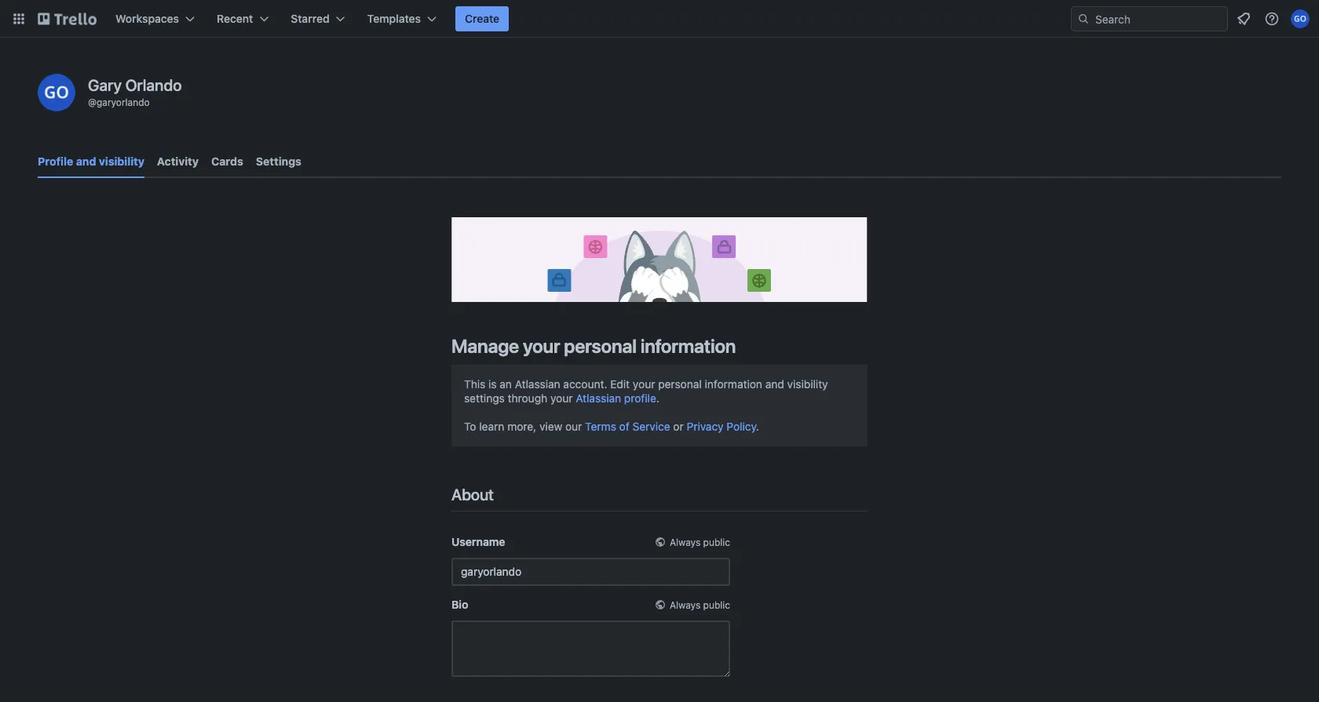 Task type: locate. For each thing, give the bounding box(es) containing it.
this
[[464, 378, 486, 391]]

profile
[[38, 155, 73, 168]]

0 vertical spatial always
[[670, 537, 701, 548]]

information
[[640, 335, 736, 357], [705, 378, 762, 391]]

. inside '. to learn more, view our'
[[656, 392, 660, 405]]

gary orlando (garyorlando) image
[[1291, 9, 1310, 28], [38, 74, 75, 112]]

personal
[[564, 335, 637, 357], [658, 378, 702, 391]]

. right privacy
[[756, 420, 759, 433]]

1 vertical spatial gary orlando (garyorlando) image
[[38, 74, 75, 112]]

. to learn more, view our
[[464, 392, 660, 433]]

information up this is an atlassian account. edit your personal information and visibility settings through your
[[640, 335, 736, 357]]

activity link
[[157, 148, 199, 176]]

1 vertical spatial information
[[705, 378, 762, 391]]

of
[[619, 420, 630, 433]]

settings link
[[256, 148, 301, 176]]

and inside the profile and visibility link
[[76, 155, 96, 168]]

starred button
[[281, 6, 355, 31]]

workspaces button
[[106, 6, 204, 31]]

and
[[76, 155, 96, 168], [765, 378, 784, 391]]

always public for username
[[670, 537, 730, 548]]

gary orlando (garyorlando) image right the open information menu image
[[1291, 9, 1310, 28]]

1 horizontal spatial and
[[765, 378, 784, 391]]

1 vertical spatial atlassian
[[576, 392, 621, 405]]

1 vertical spatial visibility
[[787, 378, 828, 391]]

and inside this is an atlassian account. edit your personal information and visibility settings through your
[[765, 378, 784, 391]]

Bio text field
[[452, 621, 730, 678]]

1 public from the top
[[703, 537, 730, 548]]

0 vertical spatial public
[[703, 537, 730, 548]]

1 vertical spatial personal
[[658, 378, 702, 391]]

always for username
[[670, 537, 701, 548]]

1 horizontal spatial .
[[756, 420, 759, 433]]

your up profile
[[633, 378, 655, 391]]

0 vertical spatial visibility
[[99, 155, 144, 168]]

always for bio
[[670, 600, 701, 611]]

0 horizontal spatial .
[[656, 392, 660, 405]]

0 horizontal spatial atlassian
[[515, 378, 560, 391]]

is
[[488, 378, 497, 391]]

0 vertical spatial information
[[640, 335, 736, 357]]

2 always from the top
[[670, 600, 701, 611]]

information inside this is an atlassian account. edit your personal information and visibility settings through your
[[705, 378, 762, 391]]

visibility
[[99, 155, 144, 168], [787, 378, 828, 391]]

create button
[[455, 6, 509, 31]]

atlassian
[[515, 378, 560, 391], [576, 392, 621, 405]]

0 vertical spatial .
[[656, 392, 660, 405]]

gary orlando @ garyorlando
[[88, 75, 182, 108]]

0 vertical spatial always public
[[670, 537, 730, 548]]

always public for bio
[[670, 600, 730, 611]]

personal up account.
[[564, 335, 637, 357]]

policy
[[727, 420, 756, 433]]

terms of service or privacy policy .
[[585, 420, 759, 433]]

1 vertical spatial always
[[670, 600, 701, 611]]

always public
[[670, 537, 730, 548], [670, 600, 730, 611]]

1 always from the top
[[670, 537, 701, 548]]

atlassian profile
[[576, 392, 656, 405]]

1 vertical spatial always public
[[670, 600, 730, 611]]

1 vertical spatial and
[[765, 378, 784, 391]]

public for username
[[703, 537, 730, 548]]

0 vertical spatial personal
[[564, 335, 637, 357]]

2 public from the top
[[703, 600, 730, 611]]

settings
[[256, 155, 301, 168]]

gary
[[88, 75, 122, 94]]

1 horizontal spatial personal
[[658, 378, 702, 391]]

always
[[670, 537, 701, 548], [670, 600, 701, 611]]

.
[[656, 392, 660, 405], [756, 420, 759, 433]]

0 vertical spatial and
[[76, 155, 96, 168]]

atlassian up through
[[515, 378, 560, 391]]

personal inside this is an atlassian account. edit your personal information and visibility settings through your
[[658, 378, 702, 391]]

1 vertical spatial .
[[756, 420, 759, 433]]

more,
[[507, 420, 536, 433]]

0 vertical spatial gary orlando (garyorlando) image
[[1291, 9, 1310, 28]]

0 horizontal spatial and
[[76, 155, 96, 168]]

0 vertical spatial atlassian
[[515, 378, 560, 391]]

1 vertical spatial public
[[703, 600, 730, 611]]

public
[[703, 537, 730, 548], [703, 600, 730, 611]]

recent button
[[207, 6, 278, 31]]

username
[[452, 536, 505, 549]]

2 always public from the top
[[670, 600, 730, 611]]

1 horizontal spatial visibility
[[787, 378, 828, 391]]

our
[[565, 420, 582, 433]]

. up service on the bottom of page
[[656, 392, 660, 405]]

primary element
[[0, 0, 1319, 38]]

atlassian down account.
[[576, 392, 621, 405]]

your
[[523, 335, 560, 357], [633, 378, 655, 391], [550, 392, 573, 405]]

settings
[[464, 392, 505, 405]]

about
[[452, 485, 494, 504]]

or
[[673, 420, 684, 433]]

privacy policy link
[[687, 420, 756, 433]]

orlando
[[125, 75, 182, 94]]

to
[[464, 420, 476, 433]]

your up through
[[523, 335, 560, 357]]

an
[[500, 378, 512, 391]]

profile
[[624, 392, 656, 405]]

back to home image
[[38, 6, 97, 31]]

personal up or
[[658, 378, 702, 391]]

this is an atlassian account. edit your personal information and visibility settings through your
[[464, 378, 828, 405]]

1 horizontal spatial atlassian
[[576, 392, 621, 405]]

0 horizontal spatial gary orlando (garyorlando) image
[[38, 74, 75, 112]]

information up policy
[[705, 378, 762, 391]]

your down account.
[[550, 392, 573, 405]]

1 always public from the top
[[670, 537, 730, 548]]

gary orlando (garyorlando) image left @
[[38, 74, 75, 112]]



Task type: vqa. For each thing, say whether or not it's contained in the screenshot.
Your boards with 1 items Element
no



Task type: describe. For each thing, give the bounding box(es) containing it.
bio
[[452, 599, 468, 612]]

visibility inside this is an atlassian account. edit your personal information and visibility settings through your
[[787, 378, 828, 391]]

profile and visibility link
[[38, 148, 144, 178]]

open information menu image
[[1264, 11, 1280, 27]]

Username text field
[[452, 558, 730, 586]]

templates
[[367, 12, 421, 25]]

0 notifications image
[[1234, 9, 1253, 28]]

atlassian profile link
[[576, 392, 656, 405]]

public for bio
[[703, 600, 730, 611]]

search image
[[1077, 13, 1090, 25]]

1 horizontal spatial gary orlando (garyorlando) image
[[1291, 9, 1310, 28]]

edit
[[610, 378, 630, 391]]

workspaces
[[115, 12, 179, 25]]

Search field
[[1090, 7, 1227, 31]]

account.
[[563, 378, 607, 391]]

recent
[[217, 12, 253, 25]]

2 vertical spatial your
[[550, 392, 573, 405]]

profile and visibility
[[38, 155, 144, 168]]

activity
[[157, 155, 199, 168]]

0 horizontal spatial visibility
[[99, 155, 144, 168]]

cards link
[[211, 148, 243, 176]]

through
[[508, 392, 547, 405]]

learn
[[479, 420, 504, 433]]

manage
[[452, 335, 519, 357]]

@
[[88, 97, 97, 108]]

0 horizontal spatial personal
[[564, 335, 637, 357]]

privacy
[[687, 420, 724, 433]]

terms of service link
[[585, 420, 670, 433]]

garyorlando
[[97, 97, 150, 108]]

terms
[[585, 420, 616, 433]]

0 vertical spatial your
[[523, 335, 560, 357]]

manage your personal information
[[452, 335, 736, 357]]

cards
[[211, 155, 243, 168]]

service
[[633, 420, 670, 433]]

create
[[465, 12, 500, 25]]

view
[[539, 420, 562, 433]]

templates button
[[358, 6, 446, 31]]

1 vertical spatial your
[[633, 378, 655, 391]]

starred
[[291, 12, 330, 25]]

atlassian inside this is an atlassian account. edit your personal information and visibility settings through your
[[515, 378, 560, 391]]



